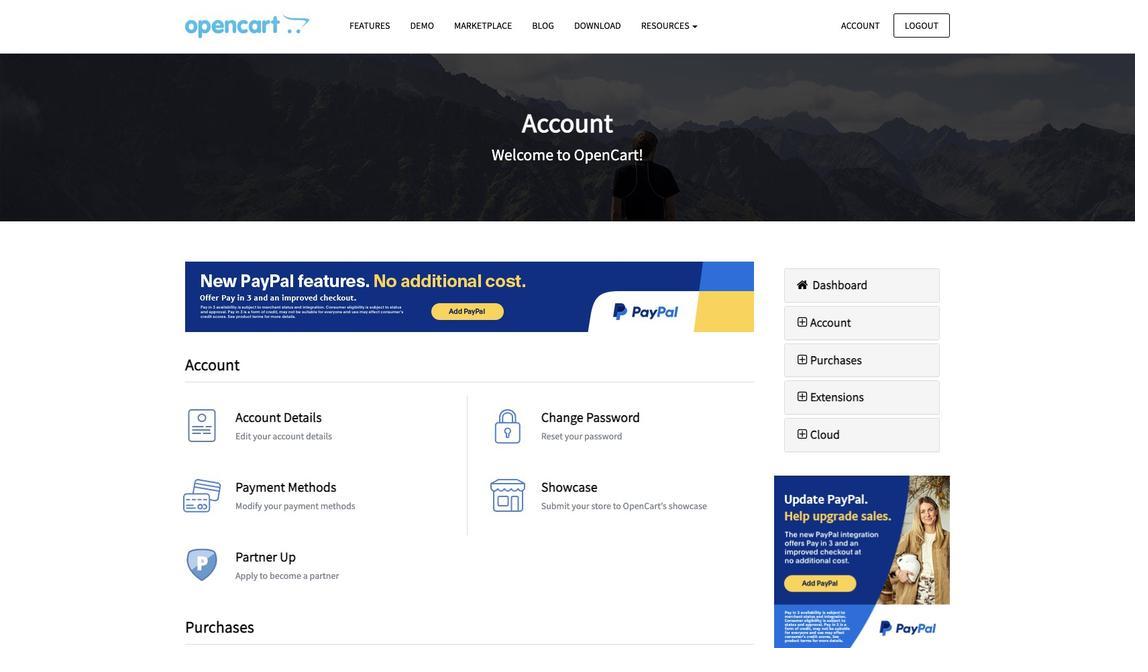 Task type: vqa. For each thing, say whether or not it's contained in the screenshot.
Showcase link
yes



Task type: locate. For each thing, give the bounding box(es) containing it.
your inside account details edit your account details
[[253, 430, 271, 442]]

account details link
[[235, 408, 322, 425]]

your down payment
[[264, 500, 282, 512]]

blog link
[[522, 14, 564, 38]]

partner
[[310, 569, 339, 581]]

1 plus square o image from the top
[[795, 317, 810, 329]]

showcase submit your store to opencart's showcase
[[541, 478, 707, 512]]

cloud link
[[795, 427, 840, 442]]

account inside account details edit your account details
[[235, 408, 281, 425]]

0 horizontal spatial to
[[260, 569, 268, 581]]

purchases up extensions
[[810, 352, 862, 367]]

2 plus square o image from the top
[[795, 354, 810, 366]]

your right the edit
[[253, 430, 271, 442]]

blog
[[532, 19, 554, 32]]

2 horizontal spatial to
[[613, 500, 621, 512]]

plus square o image for purchases
[[795, 354, 810, 366]]

modify your payment methods link
[[235, 500, 355, 512]]

account welcome to opencart!
[[492, 106, 643, 165]]

payment methods modify your payment methods
[[235, 478, 355, 512]]

marketplace
[[454, 19, 512, 32]]

up
[[280, 548, 296, 565]]

plus square o image up extensions link on the right bottom of the page
[[795, 354, 810, 366]]

your for account
[[253, 430, 271, 442]]

account up the edit
[[235, 408, 281, 425]]

account for 'account' link related to dashboard link
[[810, 315, 851, 330]]

1 vertical spatial account link
[[795, 315, 851, 330]]

plus square o image for extensions
[[795, 391, 810, 403]]

paypal image
[[185, 262, 754, 332], [774, 476, 950, 648]]

to right apply
[[260, 569, 268, 581]]

plus square o image inside extensions link
[[795, 391, 810, 403]]

apply to become a partner link
[[235, 569, 339, 581]]

1 vertical spatial to
[[613, 500, 621, 512]]

1 vertical spatial plus square o image
[[795, 354, 810, 366]]

store
[[591, 500, 611, 512]]

2 vertical spatial plus square o image
[[795, 391, 810, 403]]

account
[[841, 19, 880, 31], [522, 106, 613, 139], [810, 315, 851, 330], [185, 354, 240, 375], [235, 408, 281, 425]]

plus square o image
[[795, 317, 810, 329], [795, 354, 810, 366], [795, 391, 810, 403]]

logout
[[905, 19, 939, 31]]

your
[[253, 430, 271, 442], [565, 430, 583, 442], [264, 500, 282, 512], [572, 500, 590, 512]]

password
[[586, 408, 640, 425]]

account down dashboard link
[[810, 315, 851, 330]]

to right store
[[613, 500, 621, 512]]

account up opencart!
[[522, 106, 613, 139]]

0 vertical spatial account link
[[830, 13, 891, 37]]

purchases
[[810, 352, 862, 367], [185, 617, 254, 638]]

your right the reset
[[565, 430, 583, 442]]

1 horizontal spatial purchases
[[810, 352, 862, 367]]

0 vertical spatial to
[[557, 144, 571, 165]]

payment
[[284, 500, 319, 512]]

demo link
[[400, 14, 444, 38]]

welcome
[[492, 144, 554, 165]]

account for welcome
[[522, 106, 613, 139]]

plus square o image inside 'account' link
[[795, 317, 810, 329]]

features
[[350, 19, 390, 32]]

2 vertical spatial to
[[260, 569, 268, 581]]

showcase
[[669, 500, 707, 512]]

account inside account welcome to opencart!
[[522, 106, 613, 139]]

1 horizontal spatial to
[[557, 144, 571, 165]]

plus square o image inside purchases link
[[795, 354, 810, 366]]

apply
[[235, 569, 258, 581]]

0 horizontal spatial purchases
[[185, 617, 254, 638]]

to right the welcome
[[557, 144, 571, 165]]

dashboard link
[[795, 277, 868, 293]]

reset
[[541, 430, 563, 442]]

details
[[306, 430, 332, 442]]

password
[[584, 430, 622, 442]]

3 plus square o image from the top
[[795, 391, 810, 403]]

your inside 'change password reset your password'
[[565, 430, 583, 442]]

change
[[541, 408, 584, 425]]

1 vertical spatial paypal image
[[774, 476, 950, 648]]

plus square o image up plus square o image
[[795, 391, 810, 403]]

0 vertical spatial plus square o image
[[795, 317, 810, 329]]

1 horizontal spatial paypal image
[[774, 476, 950, 648]]

home image
[[795, 279, 810, 291]]

edit
[[235, 430, 251, 442]]

account up account image
[[185, 354, 240, 375]]

your inside payment methods modify your payment methods
[[264, 500, 282, 512]]

change password image
[[488, 409, 528, 449]]

resources
[[641, 19, 691, 32]]

payment
[[235, 478, 285, 495]]

0 vertical spatial paypal image
[[185, 262, 754, 332]]

account link up purchases link
[[795, 315, 851, 330]]

to inside partner up apply to become a partner
[[260, 569, 268, 581]]

demo
[[410, 19, 434, 32]]

account
[[273, 430, 304, 442]]

account link left logout link
[[830, 13, 891, 37]]

account for details
[[235, 408, 281, 425]]

your left store
[[572, 500, 590, 512]]

purchases down apply
[[185, 617, 254, 638]]

dashboard
[[810, 277, 868, 293]]

to
[[557, 144, 571, 165], [613, 500, 621, 512], [260, 569, 268, 581]]

plus square o image down the home image
[[795, 317, 810, 329]]

account link
[[830, 13, 891, 37], [795, 315, 851, 330]]



Task type: describe. For each thing, give the bounding box(es) containing it.
to inside account welcome to opencart!
[[557, 144, 571, 165]]

submit
[[541, 500, 570, 512]]

change password reset your password
[[541, 408, 640, 442]]

methods
[[320, 500, 355, 512]]

submit your store to opencart's showcase link
[[541, 500, 707, 512]]

payment methods link
[[235, 478, 336, 495]]

opencart!
[[574, 144, 643, 165]]

account image
[[182, 409, 222, 449]]

showcase
[[541, 478, 598, 495]]

account left logout
[[841, 19, 880, 31]]

reset your password link
[[541, 430, 622, 442]]

resources link
[[631, 14, 708, 38]]

showcase image
[[488, 479, 528, 519]]

your inside showcase submit your store to opencart's showcase
[[572, 500, 590, 512]]

apply to become a partner image
[[182, 548, 222, 589]]

partner up apply to become a partner
[[235, 548, 339, 581]]

a
[[303, 569, 308, 581]]

cloud
[[810, 427, 840, 442]]

partner up link
[[235, 548, 296, 565]]

edit your account details link
[[235, 430, 332, 442]]

1 vertical spatial purchases
[[185, 617, 254, 638]]

download
[[574, 19, 621, 32]]

change password link
[[541, 408, 640, 425]]

payment methods image
[[182, 479, 222, 519]]

marketplace link
[[444, 14, 522, 38]]

partner
[[235, 548, 277, 565]]

account details edit your account details
[[235, 408, 332, 442]]

logout link
[[893, 13, 950, 37]]

plus square o image
[[795, 429, 810, 441]]

your for change
[[565, 430, 583, 442]]

showcase link
[[541, 478, 598, 495]]

plus square o image for account
[[795, 317, 810, 329]]

become
[[270, 569, 301, 581]]

details
[[284, 408, 322, 425]]

to inside showcase submit your store to opencart's showcase
[[613, 500, 621, 512]]

download link
[[564, 14, 631, 38]]

account link for "features" link
[[830, 13, 891, 37]]

extensions
[[810, 389, 864, 405]]

your for payment
[[264, 500, 282, 512]]

opencart - your account image
[[185, 14, 309, 38]]

opencart's
[[623, 500, 667, 512]]

modify
[[235, 500, 262, 512]]

0 vertical spatial purchases
[[810, 352, 862, 367]]

features link
[[339, 14, 400, 38]]

account link for dashboard link
[[795, 315, 851, 330]]

methods
[[288, 478, 336, 495]]

purchases link
[[795, 352, 862, 367]]

extensions link
[[795, 389, 864, 405]]

0 horizontal spatial paypal image
[[185, 262, 754, 332]]



